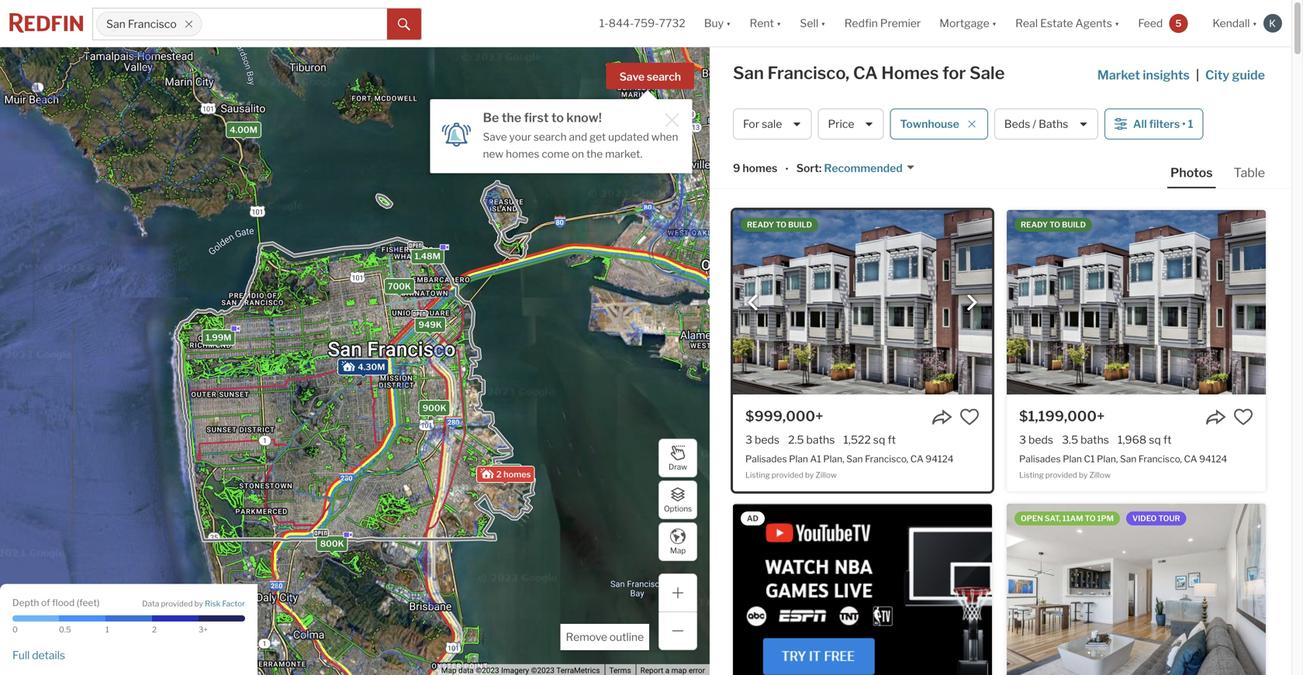 Task type: locate. For each thing, give the bounding box(es) containing it.
3 ▾ from the left
[[821, 17, 826, 30]]

real estate agents ▾ link
[[1016, 0, 1120, 47]]

1 vertical spatial 1
[[106, 626, 109, 635]]

baths up a1
[[807, 434, 835, 447]]

beds left 3.5
[[1029, 434, 1054, 447]]

be the first to know! dialog
[[430, 90, 693, 173]]

ready
[[747, 220, 774, 230], [1021, 220, 1048, 230]]

francisco, down "1,522 sq ft"
[[865, 454, 909, 465]]

favorite button image
[[960, 407, 980, 428]]

1 horizontal spatial 94124
[[1200, 454, 1228, 465]]

by down 'c1'
[[1079, 471, 1088, 480]]

save inside save your search and get updated when new homes come on the market.
[[483, 131, 507, 144]]

beds left 2.5
[[755, 434, 780, 447]]

rent
[[750, 17, 774, 30]]

94124 for $999,000+
[[926, 454, 954, 465]]

2 beds from the left
[[1029, 434, 1054, 447]]

for
[[943, 62, 966, 83]]

1,522 sq ft
[[844, 434, 896, 447]]

2 horizontal spatial by
[[1079, 471, 1088, 480]]

0 horizontal spatial save
[[483, 131, 507, 144]]

0 horizontal spatial the
[[502, 110, 522, 125]]

1pm
[[1098, 514, 1114, 524]]

provided down 3.5
[[1046, 471, 1078, 480]]

the
[[502, 110, 522, 125], [587, 148, 603, 160]]

updated
[[608, 131, 649, 144]]

ft
[[888, 434, 896, 447], [1164, 434, 1172, 447]]

recommended button
[[822, 161, 915, 176]]

2 plan, from the left
[[1097, 454, 1118, 465]]

3 beds down $999,000+
[[746, 434, 780, 447]]

zillow down 'c1'
[[1090, 471, 1111, 480]]

▾ right agents
[[1115, 17, 1120, 30]]

1 right 0.5
[[106, 626, 109, 635]]

2 for 2 homes
[[496, 470, 502, 480]]

▾ for kendall ▾
[[1253, 17, 1258, 30]]

zillow
[[816, 471, 837, 480], [1090, 471, 1111, 480]]

1 vertical spatial search
[[534, 131, 567, 144]]

6 ▾ from the left
[[1253, 17, 1258, 30]]

the inside save your search and get updated when new homes come on the market.
[[587, 148, 603, 160]]

listing inside the palisades plan c1 plan, san francisco, ca 94124 listing provided by zillow
[[1020, 471, 1044, 480]]

2 vertical spatial homes
[[504, 470, 531, 480]]

• inside button
[[1183, 117, 1186, 131]]

2 ▾ from the left
[[777, 17, 782, 30]]

buy ▾ button
[[704, 0, 731, 47]]

beds for $1,199,000+
[[1029, 434, 1054, 447]]

1 horizontal spatial 1
[[1188, 117, 1194, 131]]

details
[[32, 649, 65, 662]]

to
[[552, 110, 564, 125]]

be the first to know!
[[483, 110, 602, 125]]

the right be
[[502, 110, 522, 125]]

94124 inside palisades plan a1 plan, san francisco, ca 94124 listing provided by zillow
[[926, 454, 954, 465]]

palisades inside palisades plan a1 plan, san francisco, ca 94124 listing provided by zillow
[[746, 454, 787, 465]]

2 3 from the left
[[1020, 434, 1026, 447]]

▾ right mortgage
[[992, 17, 997, 30]]

3 beds
[[746, 434, 780, 447], [1020, 434, 1054, 447]]

know!
[[567, 110, 602, 125]]

new
[[483, 148, 504, 160]]

1 vertical spatial homes
[[743, 162, 778, 175]]

1 palisades from the left
[[746, 454, 787, 465]]

2 horizontal spatial francisco,
[[1139, 454, 1182, 465]]

premier
[[880, 17, 921, 30]]

buy
[[704, 17, 724, 30]]

save search
[[620, 70, 681, 83]]

beds / baths
[[1005, 117, 1069, 131]]

0 horizontal spatial search
[[534, 131, 567, 144]]

0 horizontal spatial ca
[[853, 62, 878, 83]]

0 horizontal spatial 3
[[746, 434, 753, 447]]

remove outline
[[566, 631, 644, 644]]

san up for
[[733, 62, 764, 83]]

1
[[1188, 117, 1194, 131], [106, 626, 109, 635]]

zillow for $999,000+
[[816, 471, 837, 480]]

ft right 1,968
[[1164, 434, 1172, 447]]

1 baths from the left
[[807, 434, 835, 447]]

2 ft from the left
[[1164, 434, 1172, 447]]

provided for $999,000+
[[772, 471, 804, 480]]

1 horizontal spatial plan,
[[1097, 454, 1118, 465]]

and
[[569, 131, 587, 144]]

homes inside 9 homes •
[[743, 162, 778, 175]]

san left francisco
[[106, 17, 126, 31]]

baths up 'c1'
[[1081, 434, 1109, 447]]

real estate agents ▾ button
[[1006, 0, 1129, 47]]

google image
[[4, 656, 55, 676]]

899k
[[495, 468, 518, 478]]

1 beds from the left
[[755, 434, 780, 447]]

ft for $1,199,000+
[[1164, 434, 1172, 447]]

3
[[746, 434, 753, 447], [1020, 434, 1026, 447]]

1 build from the left
[[788, 220, 812, 230]]

plan, right a1
[[824, 454, 845, 465]]

2 horizontal spatial provided
[[1046, 471, 1078, 480]]

francisco, down '1,968 sq ft'
[[1139, 454, 1182, 465]]

depth
[[12, 598, 39, 609]]

1 horizontal spatial the
[[587, 148, 603, 160]]

2
[[496, 470, 502, 480], [152, 626, 157, 635]]

1 horizontal spatial save
[[620, 70, 645, 83]]

1 horizontal spatial listing
[[1020, 471, 1044, 480]]

full details
[[12, 649, 65, 662]]

▾ right sell
[[821, 17, 826, 30]]

palisades
[[746, 454, 787, 465], [1020, 454, 1061, 465]]

mortgage ▾
[[940, 17, 997, 30]]

full details button
[[12, 649, 65, 663]]

0 vertical spatial homes
[[506, 148, 540, 160]]

▾ right rent
[[777, 17, 782, 30]]

zillow inside palisades plan a1 plan, san francisco, ca 94124 listing provided by zillow
[[816, 471, 837, 480]]

price button
[[818, 109, 884, 140]]

plan left 'c1'
[[1063, 454, 1082, 465]]

san down 1,522
[[847, 454, 863, 465]]

photo of palisades plan a1 plan, san francisco, ca 94124 image
[[733, 210, 992, 395]]

remove
[[566, 631, 607, 644]]

homes for 9 homes •
[[743, 162, 778, 175]]

0 vertical spatial •
[[1183, 117, 1186, 131]]

2 inside the map region
[[496, 470, 502, 480]]

favorite button checkbox
[[960, 407, 980, 428]]

townhouse
[[900, 117, 960, 131]]

plan inside palisades plan a1 plan, san francisco, ca 94124 listing provided by zillow
[[789, 454, 808, 465]]

1,522
[[844, 434, 871, 447]]

zillow down a1
[[816, 471, 837, 480]]

1 horizontal spatial ft
[[1164, 434, 1172, 447]]

1 horizontal spatial 3 beds
[[1020, 434, 1054, 447]]

1 horizontal spatial zillow
[[1090, 471, 1111, 480]]

francisco, down sell
[[768, 62, 850, 83]]

2 94124 from the left
[[1200, 454, 1228, 465]]

1 horizontal spatial beds
[[1029, 434, 1054, 447]]

1 listing from the left
[[746, 471, 770, 480]]

save
[[620, 70, 645, 83], [483, 131, 507, 144]]

1 horizontal spatial ca
[[911, 454, 924, 465]]

0 horizontal spatial build
[[788, 220, 812, 230]]

1 horizontal spatial by
[[805, 471, 814, 480]]

2 for 2
[[152, 626, 157, 635]]

1 horizontal spatial baths
[[1081, 434, 1109, 447]]

1 horizontal spatial 3
[[1020, 434, 1026, 447]]

0 horizontal spatial baths
[[807, 434, 835, 447]]

provided right the 'data'
[[161, 600, 193, 609]]

0 horizontal spatial 2
[[152, 626, 157, 635]]

palisades down $1,199,000+
[[1020, 454, 1061, 465]]

1.48m
[[415, 251, 441, 261]]

1 horizontal spatial ready
[[1021, 220, 1048, 230]]

by down a1
[[805, 471, 814, 480]]

sort :
[[797, 162, 822, 175]]

3 beds left 3.5
[[1020, 434, 1054, 447]]

beds
[[1005, 117, 1031, 131]]

factor
[[222, 600, 245, 609]]

1 vertical spatial the
[[587, 148, 603, 160]]

1 horizontal spatial palisades
[[1020, 454, 1061, 465]]

1 3 beds from the left
[[746, 434, 780, 447]]

•
[[1183, 117, 1186, 131], [785, 163, 789, 176]]

$999,000+
[[746, 408, 824, 425]]

provided inside the palisades plan c1 plan, san francisco, ca 94124 listing provided by zillow
[[1046, 471, 1078, 480]]

sq right 1,968
[[1149, 434, 1161, 447]]

0 horizontal spatial ready to build
[[747, 220, 812, 230]]

0 horizontal spatial ft
[[888, 434, 896, 447]]

by inside the palisades plan c1 plan, san francisco, ca 94124 listing provided by zillow
[[1079, 471, 1088, 480]]

• for 9 homes •
[[785, 163, 789, 176]]

2 plan from the left
[[1063, 454, 1082, 465]]

1 3 from the left
[[746, 434, 753, 447]]

recommended
[[824, 162, 903, 175]]

1 horizontal spatial to
[[1050, 220, 1061, 230]]

• left sort at the right top of page
[[785, 163, 789, 176]]

ca inside the palisades plan c1 plan, san francisco, ca 94124 listing provided by zillow
[[1184, 454, 1198, 465]]

homes for 2 homes
[[504, 470, 531, 480]]

a1
[[810, 454, 822, 465]]

3.5 baths
[[1062, 434, 1109, 447]]

kendall ▾
[[1213, 17, 1258, 30]]

1 vertical spatial save
[[483, 131, 507, 144]]

0 horizontal spatial sq
[[873, 434, 886, 447]]

• inside 9 homes •
[[785, 163, 789, 176]]

1 vertical spatial •
[[785, 163, 789, 176]]

palisades for $999,000+
[[746, 454, 787, 465]]

search inside button
[[647, 70, 681, 83]]

zillow inside the palisades plan c1 plan, san francisco, ca 94124 listing provided by zillow
[[1090, 471, 1111, 480]]

▾ right buy
[[726, 17, 731, 30]]

sq right 1,522
[[873, 434, 886, 447]]

0 horizontal spatial plan
[[789, 454, 808, 465]]

3 beds for $1,199,000+
[[1020, 434, 1054, 447]]

0 horizontal spatial •
[[785, 163, 789, 176]]

0 horizontal spatial plan,
[[824, 454, 845, 465]]

sell ▾
[[800, 17, 826, 30]]

2 horizontal spatial ca
[[1184, 454, 1198, 465]]

homes inside the map region
[[504, 470, 531, 480]]

1 horizontal spatial francisco,
[[865, 454, 909, 465]]

plan
[[789, 454, 808, 465], [1063, 454, 1082, 465]]

baths for $1,199,000+
[[1081, 434, 1109, 447]]

0 vertical spatial search
[[647, 70, 681, 83]]

1-
[[600, 17, 609, 30]]

▾
[[726, 17, 731, 30], [777, 17, 782, 30], [821, 17, 826, 30], [992, 17, 997, 30], [1115, 17, 1120, 30], [1253, 17, 1258, 30]]

1 94124 from the left
[[926, 454, 954, 465]]

listing up ad at the right bottom of page
[[746, 471, 770, 480]]

2 palisades from the left
[[1020, 454, 1061, 465]]

sq for $999,000+
[[873, 434, 886, 447]]

provided inside palisades plan a1 plan, san francisco, ca 94124 listing provided by zillow
[[772, 471, 804, 480]]

palisades plan c1 plan, san francisco, ca 94124 listing provided by zillow
[[1020, 454, 1228, 480]]

0 horizontal spatial 3 beds
[[746, 434, 780, 447]]

2 listing from the left
[[1020, 471, 1044, 480]]

buy ▾ button
[[695, 0, 741, 47]]

2 zillow from the left
[[1090, 471, 1111, 480]]

data provided by risk factor
[[142, 600, 245, 609]]

francisco, inside the palisades plan c1 plan, san francisco, ca 94124 listing provided by zillow
[[1139, 454, 1182, 465]]

palisades plan a1 plan, san francisco, ca 94124 listing provided by zillow
[[746, 454, 954, 480]]

0 horizontal spatial zillow
[[816, 471, 837, 480]]

2 baths from the left
[[1081, 434, 1109, 447]]

0 horizontal spatial beds
[[755, 434, 780, 447]]

3 down $999,000+
[[746, 434, 753, 447]]

by left risk
[[194, 600, 203, 609]]

844-
[[609, 17, 634, 30]]

search down 7732
[[647, 70, 681, 83]]

open sat, 11am to 1pm
[[1021, 514, 1114, 524]]

save your search and get updated when new homes come on the market.
[[483, 131, 678, 160]]

0 horizontal spatial listing
[[746, 471, 770, 480]]

1 horizontal spatial build
[[1062, 220, 1086, 230]]

1 horizontal spatial 2
[[496, 470, 502, 480]]

ft right 1,522
[[888, 434, 896, 447]]

7732
[[659, 17, 686, 30]]

1 horizontal spatial search
[[647, 70, 681, 83]]

redfin premier button
[[835, 0, 931, 47]]

save down 1-844-759-7732
[[620, 70, 645, 83]]

francisco, inside palisades plan a1 plan, san francisco, ca 94124 listing provided by zillow
[[865, 454, 909, 465]]

0 vertical spatial 2
[[496, 470, 502, 480]]

• right filters
[[1183, 117, 1186, 131]]

1 horizontal spatial sq
[[1149, 434, 1161, 447]]

palisades down $999,000+
[[746, 454, 787, 465]]

1 ▾ from the left
[[726, 17, 731, 30]]

plan, right 'c1'
[[1097, 454, 1118, 465]]

4 ▾ from the left
[[992, 17, 997, 30]]

▾ left user photo
[[1253, 17, 1258, 30]]

0 vertical spatial the
[[502, 110, 522, 125]]

beds for $999,000+
[[755, 434, 780, 447]]

beds
[[755, 434, 780, 447], [1029, 434, 1054, 447]]

1 plan, from the left
[[824, 454, 845, 465]]

for sale
[[743, 117, 782, 131]]

outline
[[610, 631, 644, 644]]

baths
[[1039, 117, 1069, 131]]

plan, inside the palisades plan c1 plan, san francisco, ca 94124 listing provided by zillow
[[1097, 454, 1118, 465]]

1,968
[[1118, 434, 1147, 447]]

0 vertical spatial 1
[[1188, 117, 1194, 131]]

palisades inside the palisades plan c1 plan, san francisco, ca 94124 listing provided by zillow
[[1020, 454, 1061, 465]]

1 right filters
[[1188, 117, 1194, 131]]

1 ft from the left
[[888, 434, 896, 447]]

for sale button
[[733, 109, 812, 140]]

1 zillow from the left
[[816, 471, 837, 480]]

video
[[1133, 514, 1157, 524]]

1 horizontal spatial ready to build
[[1021, 220, 1086, 230]]

save search button
[[606, 63, 694, 89]]

None search field
[[202, 9, 387, 40]]

save up new
[[483, 131, 507, 144]]

0 horizontal spatial palisades
[[746, 454, 787, 465]]

save inside button
[[620, 70, 645, 83]]

5 ▾ from the left
[[1115, 17, 1120, 30]]

the right on at the top left
[[587, 148, 603, 160]]

1 horizontal spatial plan
[[1063, 454, 1082, 465]]

by inside palisades plan a1 plan, san francisco, ca 94124 listing provided by zillow
[[805, 471, 814, 480]]

sq
[[873, 434, 886, 447], [1149, 434, 1161, 447]]

ad region
[[733, 504, 992, 676]]

3 down $1,199,000+
[[1020, 434, 1026, 447]]

1 ready from the left
[[747, 220, 774, 230]]

francisco,
[[768, 62, 850, 83], [865, 454, 909, 465], [1139, 454, 1182, 465]]

san inside the palisades plan c1 plan, san francisco, ca 94124 listing provided by zillow
[[1120, 454, 1137, 465]]

francisco, for $1,199,000+
[[1139, 454, 1182, 465]]

listing up open
[[1020, 471, 1044, 480]]

plan inside the palisades plan c1 plan, san francisco, ca 94124 listing provided by zillow
[[1063, 454, 1082, 465]]

sell ▾ button
[[791, 0, 835, 47]]

san down 1,968
[[1120, 454, 1137, 465]]

1 vertical spatial 2
[[152, 626, 157, 635]]

94124 inside the palisades plan c1 plan, san francisco, ca 94124 listing provided by zillow
[[1200, 454, 1228, 465]]

plan, inside palisades plan a1 plan, san francisco, ca 94124 listing provided by zillow
[[824, 454, 845, 465]]

listing inside palisades plan a1 plan, san francisco, ca 94124 listing provided by zillow
[[746, 471, 770, 480]]

map
[[670, 546, 686, 556]]

provided down 2.5
[[772, 471, 804, 480]]

plan left a1
[[789, 454, 808, 465]]

1 plan from the left
[[789, 454, 808, 465]]

video tour
[[1133, 514, 1181, 524]]

plan, for $1,199,000+
[[1097, 454, 1118, 465]]

2 3 beds from the left
[[1020, 434, 1054, 447]]

1.99m
[[206, 333, 232, 343]]

1 inside button
[[1188, 117, 1194, 131]]

ca inside palisades plan a1 plan, san francisco, ca 94124 listing provided by zillow
[[911, 454, 924, 465]]

1 horizontal spatial provided
[[772, 471, 804, 480]]

0 vertical spatial save
[[620, 70, 645, 83]]

0 horizontal spatial ready
[[747, 220, 774, 230]]

|
[[1196, 68, 1200, 83]]

2 sq from the left
[[1149, 434, 1161, 447]]

1 sq from the left
[[873, 434, 886, 447]]

search up come
[[534, 131, 567, 144]]

0 horizontal spatial 94124
[[926, 454, 954, 465]]

1 horizontal spatial •
[[1183, 117, 1186, 131]]



Task type: describe. For each thing, give the bounding box(es) containing it.
759-
[[634, 17, 659, 30]]

homes inside save your search and get updated when new homes come on the market.
[[506, 148, 540, 160]]

$1,199,000+
[[1020, 408, 1105, 425]]

(
[[77, 598, 79, 609]]

listing for $999,000+
[[746, 471, 770, 480]]

save for save your search and get updated when new homes come on the market.
[[483, 131, 507, 144]]

all filters • 1
[[1134, 117, 1194, 131]]

estate
[[1041, 17, 1073, 30]]

1-844-759-7732
[[600, 17, 686, 30]]

first
[[524, 110, 549, 125]]

0 horizontal spatial 1
[[106, 626, 109, 635]]

agents
[[1076, 17, 1113, 30]]

3 beds for $999,000+
[[746, 434, 780, 447]]

:
[[819, 162, 822, 175]]

zillow for $1,199,000+
[[1090, 471, 1111, 480]]

by for $1,199,000+
[[1079, 471, 1088, 480]]

700k
[[388, 282, 411, 292]]

4.00m
[[230, 125, 257, 135]]

draw
[[669, 463, 687, 472]]

900k
[[423, 403, 447, 414]]

listing for $1,199,000+
[[1020, 471, 1044, 480]]

sell ▾ button
[[800, 0, 826, 47]]

francisco, for $999,000+
[[865, 454, 909, 465]]

photo of 156 lombard st #30, san francisco, ca 94111 image
[[1007, 504, 1266, 676]]

0 horizontal spatial francisco,
[[768, 62, 850, 83]]

ca for $1,199,000+
[[1184, 454, 1198, 465]]

full
[[12, 649, 30, 662]]

3 for $999,000+
[[746, 434, 753, 447]]

mortgage ▾ button
[[931, 0, 1006, 47]]

ft for $999,000+
[[888, 434, 896, 447]]

9 homes •
[[733, 162, 789, 176]]

options button
[[659, 481, 698, 520]]

market
[[1098, 68, 1141, 83]]

0
[[12, 626, 18, 635]]

table
[[1234, 165, 1265, 180]]

market insights link
[[1098, 50, 1190, 85]]

real
[[1016, 17, 1038, 30]]

sort
[[797, 162, 819, 175]]

3.5
[[1062, 434, 1079, 447]]

submit search image
[[398, 18, 410, 31]]

insights
[[1143, 68, 1190, 83]]

ca for $999,000+
[[911, 454, 924, 465]]

rent ▾ button
[[741, 0, 791, 47]]

▾ for buy ▾
[[726, 17, 731, 30]]

risk
[[205, 600, 221, 609]]

2 build from the left
[[1062, 220, 1086, 230]]

get
[[590, 131, 606, 144]]

city
[[1206, 68, 1230, 83]]

san francisco, ca homes for sale
[[733, 62, 1005, 83]]

0 horizontal spatial provided
[[161, 600, 193, 609]]

2 ready from the left
[[1021, 220, 1048, 230]]

come
[[542, 148, 570, 160]]

2.5 baths
[[788, 434, 835, 447]]

0.5
[[59, 626, 71, 635]]

4.30m
[[358, 362, 385, 372]]

▾ for sell ▾
[[821, 17, 826, 30]]

previous button image
[[746, 295, 761, 311]]

photo of palisades plan c1 plan, san francisco, ca 94124 image
[[1007, 210, 1266, 395]]

plan for $999,000+
[[789, 454, 808, 465]]

94124 for $1,199,000+
[[1200, 454, 1228, 465]]

2.5
[[788, 434, 804, 447]]

1,968 sq ft
[[1118, 434, 1172, 447]]

palisades for $1,199,000+
[[1020, 454, 1061, 465]]

feet
[[79, 598, 97, 609]]

kendall
[[1213, 17, 1250, 30]]

map button
[[659, 523, 698, 562]]

guide
[[1232, 68, 1265, 83]]

flood
[[52, 598, 75, 609]]

when
[[652, 131, 678, 144]]

remove san francisco image
[[184, 19, 194, 29]]

table button
[[1231, 164, 1269, 187]]

▾ for rent ▾
[[777, 17, 782, 30]]

map region
[[0, 0, 762, 676]]

favorite button checkbox
[[1234, 407, 1254, 428]]

san inside palisades plan a1 plan, san francisco, ca 94124 listing provided by zillow
[[847, 454, 863, 465]]

next button image
[[964, 295, 980, 311]]

redfin
[[845, 17, 878, 30]]

price
[[828, 117, 855, 131]]

2 horizontal spatial to
[[1085, 514, 1096, 524]]

user photo image
[[1264, 14, 1283, 33]]

0 horizontal spatial by
[[194, 600, 203, 609]]

your
[[509, 131, 532, 144]]

3 for $1,199,000+
[[1020, 434, 1026, 447]]

• for all filters • 1
[[1183, 117, 1186, 131]]

plan for $1,199,000+
[[1063, 454, 1082, 465]]

draw button
[[659, 439, 698, 478]]

c1
[[1084, 454, 1095, 465]]

data
[[142, 600, 159, 609]]

all
[[1134, 117, 1147, 131]]

homes
[[882, 62, 939, 83]]

remove townhouse image
[[967, 119, 977, 129]]

save for save search
[[620, 70, 645, 83]]

tour
[[1159, 514, 1181, 524]]

market.
[[605, 148, 643, 160]]

sat,
[[1045, 514, 1061, 524]]

options
[[664, 505, 692, 514]]

beds / baths button
[[995, 109, 1099, 140]]

plan, for $999,000+
[[824, 454, 845, 465]]

by for $999,000+
[[805, 471, 814, 480]]

9
[[733, 162, 741, 175]]

remove outline button
[[561, 625, 649, 651]]

search inside save your search and get updated when new homes come on the market.
[[534, 131, 567, 144]]

▾ for mortgage ▾
[[992, 17, 997, 30]]

favorite button image
[[1234, 407, 1254, 428]]

provided for $1,199,000+
[[1046, 471, 1078, 480]]

real estate agents ▾
[[1016, 17, 1120, 30]]

0 horizontal spatial to
[[776, 220, 787, 230]]

francisco
[[128, 17, 177, 31]]

2 ready to build from the left
[[1021, 220, 1086, 230]]

sell
[[800, 17, 819, 30]]

mortgage
[[940, 17, 990, 30]]

market insights | city guide
[[1098, 68, 1265, 83]]

2 homes
[[496, 470, 531, 480]]

949k
[[419, 320, 442, 330]]

for
[[743, 117, 760, 131]]

feed
[[1139, 17, 1163, 30]]

baths for $999,000+
[[807, 434, 835, 447]]

filters
[[1150, 117, 1180, 131]]

sq for $1,199,000+
[[1149, 434, 1161, 447]]

1 ready to build from the left
[[747, 220, 812, 230]]



Task type: vqa. For each thing, say whether or not it's contained in the screenshot.
first A from the right
no



